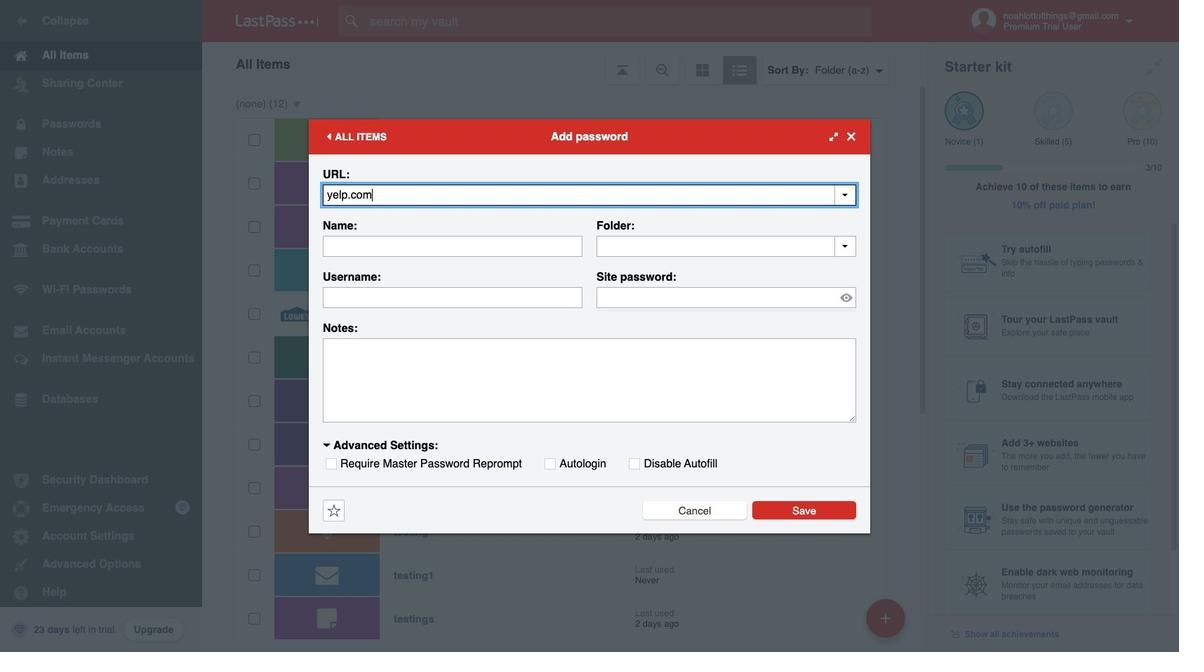 Task type: describe. For each thing, give the bounding box(es) containing it.
new item image
[[881, 613, 891, 623]]

search my vault text field
[[338, 6, 899, 37]]

new item navigation
[[861, 595, 914, 652]]

Search search field
[[338, 6, 899, 37]]



Task type: locate. For each thing, give the bounding box(es) containing it.
None text field
[[323, 184, 856, 205], [323, 287, 583, 308], [323, 184, 856, 205], [323, 287, 583, 308]]

vault options navigation
[[202, 42, 928, 84]]

None password field
[[597, 287, 856, 308]]

None text field
[[323, 236, 583, 257], [597, 236, 856, 257], [323, 338, 856, 422], [323, 236, 583, 257], [597, 236, 856, 257], [323, 338, 856, 422]]

lastpass image
[[236, 15, 319, 27]]

main navigation navigation
[[0, 0, 202, 652]]

dialog
[[309, 119, 871, 533]]



